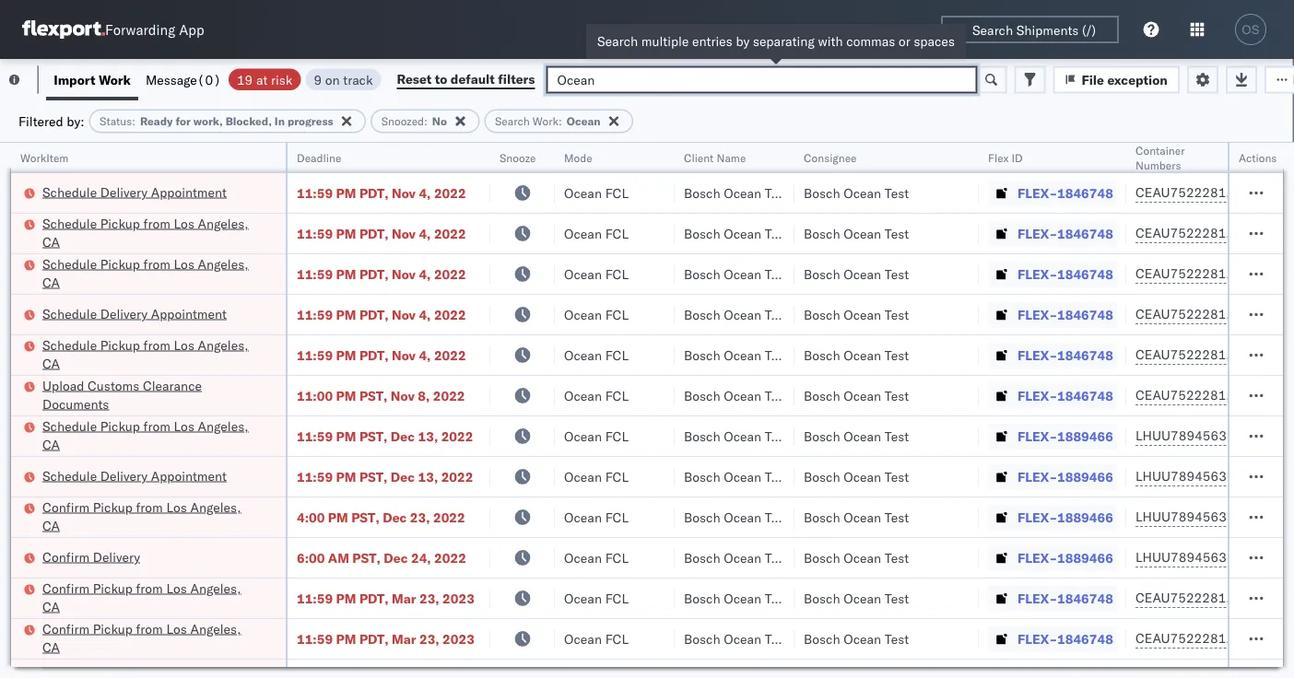 Task type: describe. For each thing, give the bounding box(es) containing it.
pst, up 4:00 pm pst, dec 23, 2022
[[360, 469, 388, 485]]

mode button
[[555, 147, 657, 165]]

confirm delivery
[[42, 549, 140, 565]]

dec down 11:00 pm pst, nov 8, 2022
[[391, 428, 415, 445]]

upload customs clearance documents
[[42, 378, 202, 412]]

test12 for 2nd "schedule delivery appointment" link from the bottom
[[1256, 307, 1295, 323]]

1 ceau7522281, hlxu6269 from the top
[[1136, 184, 1295, 201]]

11:59 pm pdt, nov 4, 2022 for 3rd schedule pickup from los angeles, ca button
[[297, 347, 466, 363]]

1 ocean fcl from the top
[[564, 185, 629, 201]]

consignee button
[[795, 147, 961, 165]]

schedule for 1st schedule pickup from los angeles, ca 'link'
[[42, 215, 97, 231]]

7 ocean fcl from the top
[[564, 428, 629, 445]]

dec up 6:00 am pst, dec 24, 2022
[[383, 510, 407, 526]]

19
[[237, 71, 253, 88]]

resize handle column header for deadline
[[468, 143, 491, 679]]

from for 2nd confirm pickup from los angeles, ca button from the bottom of the page confirm pickup from los angeles, ca link
[[136, 581, 163, 597]]

2 confirm pickup from los angeles, ca button from the top
[[42, 580, 262, 618]]

1 schedule pickup from los angeles, ca link from the top
[[42, 214, 262, 251]]

10 flex- from the top
[[1018, 550, 1058, 566]]

by:
[[67, 113, 84, 129]]

2 confirm pickup from los angeles, ca from the top
[[42, 581, 241, 615]]

resize handle column header for client name
[[773, 143, 795, 679]]

1 1889466 from the top
[[1058, 428, 1114, 445]]

search for search work : ocean
[[495, 114, 530, 128]]

import work button
[[46, 59, 138, 101]]

flex- for first schedule pickup from los angeles, ca button from the top
[[1018, 225, 1058, 242]]

1 flex- from the top
[[1018, 185, 1058, 201]]

2 flex-1846748 from the top
[[1018, 225, 1114, 242]]

3 confirm pickup from los angeles, ca from the top
[[42, 621, 241, 656]]

1 flex-1889466 from the top
[[1018, 428, 1114, 445]]

1 lhuu7894563, uetu5238 from the top
[[1136, 428, 1295, 444]]

2 schedule pickup from los angeles, ca link from the top
[[42, 255, 262, 292]]

snooze
[[500, 151, 536, 165]]

4 ceau7522281, from the top
[[1136, 306, 1231, 322]]

or
[[899, 33, 911, 49]]

2 schedule pickup from los angeles, ca button from the top
[[42, 255, 262, 294]]

work for import
[[99, 71, 131, 88]]

9
[[314, 71, 322, 88]]

4 1889466 from the top
[[1058, 550, 1114, 566]]

6 ca from the top
[[42, 599, 60, 615]]

9 resize handle column header from the left
[[1262, 143, 1284, 679]]

23, for 2nd confirm pickup from los angeles, ca button from the bottom of the page
[[420, 591, 440, 607]]

status
[[100, 114, 132, 128]]

flex
[[989, 151, 1009, 165]]

4 abcde from the top
[[1256, 550, 1295, 566]]

23, for third confirm pickup from los angeles, ca button
[[420, 631, 440, 647]]

11:59 pm pdt, mar 23, 2023 for confirm pickup from los angeles, ca link associated with third confirm pickup from los angeles, ca button
[[297, 631, 475, 647]]

upload customs clearance documents link
[[42, 377, 262, 414]]

1 13, from the top
[[418, 428, 438, 445]]

reset
[[397, 71, 432, 87]]

schedule delivery appointment for 11:59 pm pst, dec 13, 2022
[[42, 468, 227, 484]]

2 11:59 pm pst, dec 13, 2022 from the top
[[297, 469, 473, 485]]

1 fcl from the top
[[606, 185, 629, 201]]

documents
[[42, 396, 109, 412]]

2 schedule delivery appointment link from the top
[[42, 305, 227, 323]]

mbl/m button
[[1247, 147, 1295, 165]]

from for 2nd schedule pickup from los angeles, ca 'link'
[[143, 256, 170, 272]]

pst, for upload customs clearance documents
[[360, 388, 388, 404]]

message (0)
[[146, 71, 221, 88]]

3 lhuu7894563, from the top
[[1136, 509, 1231, 525]]

test12 for confirm pickup from los angeles, ca link associated with third confirm pickup from los angeles, ca button
[[1256, 631, 1295, 647]]

track
[[343, 71, 373, 88]]

2 fcl from the top
[[606, 225, 629, 242]]

container numbers button
[[1127, 139, 1228, 172]]

schedule for 2nd schedule pickup from los angeles, ca 'link' from the bottom
[[42, 337, 97, 353]]

1 abcde from the top
[[1256, 428, 1295, 445]]

name
[[717, 151, 746, 165]]

2 schedule delivery appointment from the top
[[42, 306, 227, 322]]

2 13, from the top
[[418, 469, 438, 485]]

import work
[[54, 71, 131, 88]]

on
[[325, 71, 340, 88]]

risk
[[271, 71, 293, 88]]

los for 4th schedule pickup from los angeles, ca 'link'
[[174, 418, 194, 434]]

8 fcl from the top
[[606, 469, 629, 485]]

4 flex-1846748 from the top
[[1018, 307, 1114, 323]]

7 flex-1846748 from the top
[[1018, 591, 1114, 607]]

schedule for "schedule delivery appointment" link associated with 11:59 pm pst, dec 13, 2022
[[42, 468, 97, 484]]

message
[[146, 71, 197, 88]]

3 11:59 from the top
[[297, 266, 333, 282]]

1 flex-1846748 from the top
[[1018, 185, 1114, 201]]

6 ceau7522281, from the top
[[1136, 387, 1231, 403]]

4:00 pm pst, dec 23, 2022
[[297, 510, 465, 526]]

1 1846748 from the top
[[1058, 185, 1114, 201]]

2 pdt, from the top
[[360, 225, 389, 242]]

container numbers
[[1136, 143, 1186, 172]]

app
[[179, 21, 204, 38]]

los for confirm pickup from los angeles, ca link for 1st confirm pickup from los angeles, ca button
[[166, 499, 187, 516]]

1 4, from the top
[[419, 185, 431, 201]]

8 ocean fcl from the top
[[564, 469, 629, 485]]

from for 1st schedule pickup from los angeles, ca 'link'
[[143, 215, 170, 231]]

nov for 2nd schedule pickup from los angeles, ca 'link' from the bottom
[[392, 347, 416, 363]]

1 test12 from the top
[[1256, 185, 1295, 201]]

mar for confirm pickup from los angeles, ca link associated with third confirm pickup from los angeles, ca button
[[392, 631, 416, 647]]

3 ceau7522281, from the top
[[1136, 266, 1231, 282]]

7 ceau7522281, hlxu6269 from the top
[[1136, 590, 1295, 606]]

filters
[[498, 71, 535, 87]]

Search Work text field
[[546, 66, 978, 94]]

1 lhuu7894563, from the top
[[1136, 428, 1231, 444]]

entries
[[693, 33, 733, 49]]

work for search
[[533, 114, 559, 128]]

consignee
[[804, 151, 857, 165]]

confirm for 1st confirm pickup from los angeles, ca button
[[42, 499, 90, 516]]

5 ceau7522281, hlxu6269 from the top
[[1136, 347, 1295, 363]]

3 abcde from the top
[[1256, 510, 1295, 526]]

4:00
[[297, 510, 325, 526]]

1 11:59 pm pdt, nov 4, 2022 from the top
[[297, 185, 466, 201]]

4 schedule pickup from los angeles, ca button from the top
[[42, 417, 262, 456]]

flex id button
[[979, 147, 1108, 165]]

11 ocean fcl from the top
[[564, 591, 629, 607]]

1846748 for upload customs clearance documents link
[[1058, 388, 1114, 404]]

3 uetu5238 from the top
[[1235, 509, 1295, 525]]

4, for 2nd "schedule delivery appointment" link from the bottom
[[419, 307, 431, 323]]

1846748 for 2nd schedule pickup from los angeles, ca 'link' from the bottom
[[1058, 347, 1114, 363]]

6 pdt, from the top
[[360, 591, 389, 607]]

nov for upload customs clearance documents link
[[391, 388, 415, 404]]

forwarding
[[105, 21, 175, 38]]

with
[[818, 33, 843, 49]]

delivery for 11:59 pm pdt, nov 4, 2022
[[100, 184, 148, 200]]

file
[[1082, 71, 1105, 88]]

1846748 for confirm pickup from los angeles, ca link associated with third confirm pickup from los angeles, ca button
[[1058, 631, 1114, 647]]

flex id
[[989, 151, 1023, 165]]

separating
[[753, 33, 815, 49]]

snoozed
[[382, 114, 424, 128]]

4 pdt, from the top
[[360, 307, 389, 323]]

(0)
[[197, 71, 221, 88]]

los for 2nd schedule pickup from los angeles, ca 'link' from the bottom
[[174, 337, 194, 353]]

6 11:59 from the top
[[297, 428, 333, 445]]

import
[[54, 71, 95, 88]]

id
[[1012, 151, 1023, 165]]

mode
[[564, 151, 593, 165]]

6 ocean fcl from the top
[[564, 388, 629, 404]]

reset to default filters button
[[386, 66, 546, 94]]

schedule delivery appointment link for 11:59 pm pst, dec 13, 2022
[[42, 467, 227, 486]]

7 fcl from the top
[[606, 428, 629, 445]]

resize handle column header for consignee
[[957, 143, 979, 679]]

4, for 2nd schedule pickup from los angeles, ca 'link' from the bottom
[[419, 347, 431, 363]]

resize handle column header for mode
[[653, 143, 675, 679]]

deadline button
[[288, 147, 472, 165]]

hlxu6269 for 2nd the schedule delivery appointment button from the bottom
[[1234, 306, 1295, 322]]

schedule pickup from los angeles, ca for 4th schedule pickup from los angeles, ca 'link'
[[42, 418, 249, 453]]

5 ca from the top
[[42, 518, 60, 534]]

snoozed : no
[[382, 114, 447, 128]]

11:00
[[297, 388, 333, 404]]

am
[[328, 550, 349, 566]]

2 uetu5238 from the top
[[1235, 468, 1295, 485]]

search work : ocean
[[495, 114, 601, 128]]

2 11:59 from the top
[[297, 225, 333, 242]]

test12 for 2nd schedule pickup from los angeles, ca 'link' from the bottom
[[1256, 347, 1295, 363]]

3 ceau7522281, hlxu6269 from the top
[[1136, 266, 1295, 282]]

at
[[256, 71, 268, 88]]

7 ceau7522281, from the top
[[1136, 590, 1231, 606]]

resize handle column header for workitem
[[264, 143, 286, 679]]

clearance
[[143, 378, 202, 394]]

4 lhuu7894563, uetu5238 from the top
[[1136, 550, 1295, 566]]

12 ocean fcl from the top
[[564, 631, 629, 647]]

actions
[[1239, 151, 1278, 165]]

hlxu6269 for upload customs clearance documents 'button'
[[1234, 387, 1295, 403]]

confirm delivery link
[[42, 548, 140, 567]]

4, for 2nd schedule pickup from los angeles, ca 'link'
[[419, 266, 431, 282]]

client name
[[684, 151, 746, 165]]

6:00 am pst, dec 24, 2022
[[297, 550, 466, 566]]

resize handle column header for container numbers
[[1225, 143, 1247, 679]]

reset to default filters
[[397, 71, 535, 87]]

1 pdt, from the top
[[360, 185, 389, 201]]

schedule delivery appointment button for 11:59 pm pdt, nov 4, 2022
[[42, 183, 227, 203]]

7 ca from the top
[[42, 640, 60, 656]]

1 11:59 pm pst, dec 13, 2022 from the top
[[297, 428, 473, 445]]

1 uetu5238 from the top
[[1235, 428, 1295, 444]]

4 ocean fcl from the top
[[564, 307, 629, 323]]

2 abcde from the top
[[1256, 469, 1295, 485]]

schedule pickup from los angeles, ca for 2nd schedule pickup from los angeles, ca 'link'
[[42, 256, 249, 290]]

1 11:59 from the top
[[297, 185, 333, 201]]

workitem button
[[11, 147, 267, 165]]

4 11:59 from the top
[[297, 307, 333, 323]]

1 confirm pickup from los angeles, ca button from the top
[[42, 498, 262, 537]]

hlxu6269 for first schedule pickup from los angeles, ca button from the top
[[1234, 225, 1295, 241]]

hlxu6269 for 2nd confirm pickup from los angeles, ca button from the bottom of the page
[[1234, 590, 1295, 606]]

11:59 pm pdt, mar 23, 2023 for 2nd confirm pickup from los angeles, ca button from the bottom of the page confirm pickup from los angeles, ca link
[[297, 591, 475, 607]]

1846748 for 1st schedule pickup from los angeles, ca 'link'
[[1058, 225, 1114, 242]]

hlxu6269 for third confirm pickup from los angeles, ca button
[[1234, 631, 1295, 647]]

default
[[451, 71, 495, 87]]

forwarding app
[[105, 21, 204, 38]]

3 flex-1889466 from the top
[[1018, 510, 1114, 526]]

19 at risk
[[237, 71, 293, 88]]

nov for 2nd "schedule delivery appointment" link from the bottom
[[392, 307, 416, 323]]

24,
[[411, 550, 431, 566]]

customs
[[88, 378, 139, 394]]

7 11:59 from the top
[[297, 469, 333, 485]]



Task type: vqa. For each thing, say whether or not it's contained in the screenshot.


Task type: locate. For each thing, give the bounding box(es) containing it.
schedule delivery appointment link down upload customs clearance documents 'button'
[[42, 467, 227, 486]]

pst,
[[360, 388, 388, 404], [360, 428, 388, 445], [360, 469, 388, 485], [352, 510, 380, 526], [353, 550, 381, 566]]

schedule delivery appointment for 11:59 pm pdt, nov 4, 2022
[[42, 184, 227, 200]]

8 test12 from the top
[[1256, 631, 1295, 647]]

5 ceau7522281, from the top
[[1136, 347, 1231, 363]]

flex- for 2nd the schedule delivery appointment button from the bottom
[[1018, 307, 1058, 323]]

1 horizontal spatial search
[[598, 33, 638, 49]]

4 schedule from the top
[[42, 306, 97, 322]]

flexport. image
[[22, 20, 105, 39]]

2 mar from the top
[[392, 631, 416, 647]]

confirm inside button
[[42, 549, 90, 565]]

11:59 pm pst, dec 13, 2022 down 11:00 pm pst, nov 8, 2022
[[297, 428, 473, 445]]

4 confirm from the top
[[42, 621, 90, 637]]

8,
[[418, 388, 430, 404]]

test12 for 1st schedule pickup from los angeles, ca 'link'
[[1256, 225, 1295, 242]]

3 4, from the top
[[419, 266, 431, 282]]

Search Shipments (/) text field
[[942, 16, 1120, 43]]

test12 for upload customs clearance documents link
[[1256, 388, 1295, 404]]

: for snoozed
[[424, 114, 428, 128]]

8 flex- from the top
[[1018, 469, 1058, 485]]

pst, for schedule pickup from los angeles, ca
[[360, 428, 388, 445]]

3 fcl from the top
[[606, 266, 629, 282]]

spaces
[[914, 33, 955, 49]]

lhuu7894563, uetu5238
[[1136, 428, 1295, 444], [1136, 468, 1295, 485], [1136, 509, 1295, 525], [1136, 550, 1295, 566]]

pst, right am
[[353, 550, 381, 566]]

13, up 4:00 pm pst, dec 23, 2022
[[418, 469, 438, 485]]

schedule delivery appointment link for 11:59 pm pdt, nov 4, 2022
[[42, 183, 227, 202]]

schedule delivery appointment button for 11:59 pm pst, dec 13, 2022
[[42, 467, 227, 487]]

schedule pickup from los angeles, ca for 2nd schedule pickup from los angeles, ca 'link' from the bottom
[[42, 337, 249, 372]]

from for confirm pickup from los angeles, ca link associated with third confirm pickup from los angeles, ca button
[[136, 621, 163, 637]]

ceau7522281,
[[1136, 184, 1231, 201], [1136, 225, 1231, 241], [1136, 266, 1231, 282], [1136, 306, 1231, 322], [1136, 347, 1231, 363], [1136, 387, 1231, 403], [1136, 590, 1231, 606], [1136, 631, 1231, 647]]

4, for 1st schedule pickup from los angeles, ca 'link'
[[419, 225, 431, 242]]

4 uetu5238 from the top
[[1235, 550, 1295, 566]]

0 vertical spatial appointment
[[151, 184, 227, 200]]

schedule delivery appointment link up customs
[[42, 305, 227, 323]]

container
[[1136, 143, 1186, 157]]

10 fcl from the top
[[606, 550, 629, 566]]

1 horizontal spatial work
[[533, 114, 559, 128]]

9 on track
[[314, 71, 373, 88]]

2 : from the left
[[424, 114, 428, 128]]

from for 4th schedule pickup from los angeles, ca 'link'
[[143, 418, 170, 434]]

forwarding app link
[[22, 20, 204, 39]]

dec up 4:00 pm pst, dec 23, 2022
[[391, 469, 415, 485]]

schedule pickup from los angeles, ca
[[42, 215, 249, 250], [42, 256, 249, 290], [42, 337, 249, 372], [42, 418, 249, 453]]

appointment for 11:59 pm pdt, nov 4, 2022
[[151, 184, 227, 200]]

4 fcl from the top
[[606, 307, 629, 323]]

work
[[99, 71, 131, 88], [533, 114, 559, 128]]

client
[[684, 151, 714, 165]]

schedule delivery appointment button down upload customs clearance documents 'button'
[[42, 467, 227, 487]]

to
[[435, 71, 448, 87]]

4 4, from the top
[[419, 307, 431, 323]]

5 fcl from the top
[[606, 347, 629, 363]]

2 1889466 from the top
[[1058, 469, 1114, 485]]

1 ceau7522281, from the top
[[1136, 184, 1231, 201]]

1 vertical spatial schedule delivery appointment
[[42, 306, 227, 322]]

2 ceau7522281, from the top
[[1136, 225, 1231, 241]]

1 vertical spatial schedule delivery appointment button
[[42, 305, 227, 325]]

confirm pickup from los angeles, ca link
[[42, 498, 262, 535], [42, 580, 262, 616], [42, 620, 262, 657]]

2 vertical spatial appointment
[[151, 468, 227, 484]]

2 vertical spatial confirm pickup from los angeles, ca button
[[42, 620, 262, 659]]

hlxu6269 for 3rd schedule pickup from los angeles, ca button
[[1234, 347, 1295, 363]]

delivery for 11:59 pm pst, dec 13, 2022
[[100, 468, 148, 484]]

0 vertical spatial 11:59 pm pst, dec 13, 2022
[[297, 428, 473, 445]]

4 schedule pickup from los angeles, ca from the top
[[42, 418, 249, 453]]

dec left 24,
[[384, 550, 408, 566]]

os
[[1243, 23, 1260, 36]]

11:59
[[297, 185, 333, 201], [297, 225, 333, 242], [297, 266, 333, 282], [297, 307, 333, 323], [297, 347, 333, 363], [297, 428, 333, 445], [297, 469, 333, 485], [297, 591, 333, 607], [297, 631, 333, 647]]

schedule for 4th schedule pickup from los angeles, ca 'link'
[[42, 418, 97, 434]]

2 vertical spatial schedule delivery appointment link
[[42, 467, 227, 486]]

pickup
[[100, 215, 140, 231], [100, 256, 140, 272], [100, 337, 140, 353], [100, 418, 140, 434], [93, 499, 133, 516], [93, 581, 133, 597], [93, 621, 133, 637]]

confirm
[[42, 499, 90, 516], [42, 549, 90, 565], [42, 581, 90, 597], [42, 621, 90, 637]]

2 confirm from the top
[[42, 549, 90, 565]]

confirm for 2nd confirm pickup from los angeles, ca button from the bottom of the page
[[42, 581, 90, 597]]

11:00 pm pst, nov 8, 2022
[[297, 388, 465, 404]]

1 vertical spatial 11:59 pm pdt, mar 23, 2023
[[297, 631, 475, 647]]

4 resize handle column header from the left
[[653, 143, 675, 679]]

schedule pickup from los angeles, ca for 1st schedule pickup from los angeles, ca 'link'
[[42, 215, 249, 250]]

mar for 2nd confirm pickup from los angeles, ca button from the bottom of the page confirm pickup from los angeles, ca link
[[392, 591, 416, 607]]

5 11:59 pm pdt, nov 4, 2022 from the top
[[297, 347, 466, 363]]

3 ocean fcl from the top
[[564, 266, 629, 282]]

11 fcl from the top
[[606, 591, 629, 607]]

1 vertical spatial 13,
[[418, 469, 438, 485]]

ocean fcl
[[564, 185, 629, 201], [564, 225, 629, 242], [564, 266, 629, 282], [564, 307, 629, 323], [564, 347, 629, 363], [564, 388, 629, 404], [564, 428, 629, 445], [564, 469, 629, 485], [564, 510, 629, 526], [564, 550, 629, 566], [564, 591, 629, 607], [564, 631, 629, 647]]

7 flex- from the top
[[1018, 428, 1058, 445]]

: left ready
[[132, 114, 136, 128]]

4 ca from the top
[[42, 437, 60, 453]]

confirm pickup from los angeles, ca
[[42, 499, 241, 534], [42, 581, 241, 615], [42, 621, 241, 656]]

hlxu6269 for third schedule pickup from los angeles, ca button from the bottom of the page
[[1234, 266, 1295, 282]]

3 lhuu7894563, uetu5238 from the top
[[1136, 509, 1295, 525]]

11 flex- from the top
[[1018, 591, 1058, 607]]

2 ca from the top
[[42, 274, 60, 290]]

8 ceau7522281, hlxu6269 from the top
[[1136, 631, 1295, 647]]

11:59 pm pst, dec 13, 2022
[[297, 428, 473, 445], [297, 469, 473, 485]]

abcde
[[1256, 428, 1295, 445], [1256, 469, 1295, 485], [1256, 510, 1295, 526], [1256, 550, 1295, 566]]

exception
[[1108, 71, 1168, 88]]

los for 2nd confirm pickup from los angeles, ca button from the bottom of the page confirm pickup from los angeles, ca link
[[166, 581, 187, 597]]

8 flex-1846748 from the top
[[1018, 631, 1114, 647]]

appointment up the clearance
[[151, 306, 227, 322]]

6 test12 from the top
[[1256, 388, 1295, 404]]

search multiple entries by separating with commas or spaces
[[598, 33, 955, 49]]

schedule delivery appointment button
[[42, 183, 227, 203], [42, 305, 227, 325], [42, 467, 227, 487]]

0 vertical spatial work
[[99, 71, 131, 88]]

5 ocean fcl from the top
[[564, 347, 629, 363]]

pst, down 11:00 pm pst, nov 8, 2022
[[360, 428, 388, 445]]

1846748 for 2nd "schedule delivery appointment" link from the bottom
[[1058, 307, 1114, 323]]

9 11:59 from the top
[[297, 631, 333, 647]]

resize handle column header
[[264, 143, 286, 679], [468, 143, 491, 679], [533, 143, 555, 679], [653, 143, 675, 679], [773, 143, 795, 679], [957, 143, 979, 679], [1105, 143, 1127, 679], [1225, 143, 1247, 679], [1262, 143, 1284, 679]]

schedule delivery appointment
[[42, 184, 227, 200], [42, 306, 227, 322], [42, 468, 227, 484]]

nov
[[392, 185, 416, 201], [392, 225, 416, 242], [392, 266, 416, 282], [392, 307, 416, 323], [392, 347, 416, 363], [391, 388, 415, 404]]

1 vertical spatial search
[[495, 114, 530, 128]]

hlxu6269
[[1234, 184, 1295, 201], [1234, 225, 1295, 241], [1234, 266, 1295, 282], [1234, 306, 1295, 322], [1234, 347, 1295, 363], [1234, 387, 1295, 403], [1234, 590, 1295, 606], [1234, 631, 1295, 647]]

resize handle column header for flex id
[[1105, 143, 1127, 679]]

1 vertical spatial appointment
[[151, 306, 227, 322]]

2 schedule pickup from los angeles, ca from the top
[[42, 256, 249, 290]]

multiple
[[642, 33, 689, 49]]

1 vertical spatial confirm pickup from los angeles, ca link
[[42, 580, 262, 616]]

search up the snooze at the left top of page
[[495, 114, 530, 128]]

0 vertical spatial 13,
[[418, 428, 438, 445]]

0 vertical spatial schedule delivery appointment button
[[42, 183, 227, 203]]

4 test12 from the top
[[1256, 307, 1295, 323]]

mar
[[392, 591, 416, 607], [392, 631, 416, 647]]

flex- for upload customs clearance documents 'button'
[[1018, 388, 1058, 404]]

: for status
[[132, 114, 136, 128]]

1 resize handle column header from the left
[[264, 143, 286, 679]]

2023 for 2nd confirm pickup from los angeles, ca button from the bottom of the page confirm pickup from los angeles, ca link
[[443, 591, 475, 607]]

flex- for 2nd confirm pickup from los angeles, ca button from the bottom of the page
[[1018, 591, 1058, 607]]

los for confirm pickup from los angeles, ca link associated with third confirm pickup from los angeles, ca button
[[166, 621, 187, 637]]

pst, left 8,
[[360, 388, 388, 404]]

los for 1st schedule pickup from los angeles, ca 'link'
[[174, 215, 194, 231]]

ca
[[42, 234, 60, 250], [42, 274, 60, 290], [42, 356, 60, 372], [42, 437, 60, 453], [42, 518, 60, 534], [42, 599, 60, 615], [42, 640, 60, 656]]

1846748 for 2nd confirm pickup from los angeles, ca button from the bottom of the page confirm pickup from los angeles, ca link
[[1058, 591, 1114, 607]]

2 vertical spatial schedule delivery appointment
[[42, 468, 227, 484]]

8 11:59 from the top
[[297, 591, 333, 607]]

0 horizontal spatial :
[[132, 114, 136, 128]]

status : ready for work, blocked, in progress
[[100, 114, 334, 128]]

confirm for third confirm pickup from los angeles, ca button
[[42, 621, 90, 637]]

schedule delivery appointment link down workitem button
[[42, 183, 227, 202]]

flex-1846748
[[1018, 185, 1114, 201], [1018, 225, 1114, 242], [1018, 266, 1114, 282], [1018, 307, 1114, 323], [1018, 347, 1114, 363], [1018, 388, 1114, 404], [1018, 591, 1114, 607], [1018, 631, 1114, 647]]

7 resize handle column header from the left
[[1105, 143, 1127, 679]]

3 confirm pickup from los angeles, ca button from the top
[[42, 620, 262, 659]]

appointment down workitem button
[[151, 184, 227, 200]]

1846748 for 2nd schedule pickup from los angeles, ca 'link'
[[1058, 266, 1114, 282]]

work inside button
[[99, 71, 131, 88]]

0 vertical spatial confirm pickup from los angeles, ca button
[[42, 498, 262, 537]]

0 vertical spatial confirm pickup from los angeles, ca link
[[42, 498, 262, 535]]

3 schedule pickup from los angeles, ca from the top
[[42, 337, 249, 372]]

2023 for confirm pickup from los angeles, ca link associated with third confirm pickup from los angeles, ca button
[[443, 631, 475, 647]]

4 ceau7522281, hlxu6269 from the top
[[1136, 306, 1295, 322]]

nov for 1st schedule pickup from los angeles, ca 'link'
[[392, 225, 416, 242]]

11:59 pm pst, dec 13, 2022 up 4:00 pm pst, dec 23, 2022
[[297, 469, 473, 485]]

0 horizontal spatial search
[[495, 114, 530, 128]]

3 appointment from the top
[[151, 468, 227, 484]]

progress
[[288, 114, 334, 128]]

0 horizontal spatial work
[[99, 71, 131, 88]]

flex- for 1st confirm pickup from los angeles, ca button
[[1018, 510, 1058, 526]]

10 ocean fcl from the top
[[564, 550, 629, 566]]

schedule for 2nd schedule pickup from los angeles, ca 'link'
[[42, 256, 97, 272]]

3 : from the left
[[559, 114, 562, 128]]

1 vertical spatial confirm pickup from los angeles, ca button
[[42, 580, 262, 618]]

blocked,
[[226, 114, 272, 128]]

5 test12 from the top
[[1256, 347, 1295, 363]]

2 appointment from the top
[[151, 306, 227, 322]]

ready
[[140, 114, 173, 128]]

1 vertical spatial work
[[533, 114, 559, 128]]

flex- for 3rd schedule pickup from los angeles, ca button
[[1018, 347, 1058, 363]]

: left no
[[424, 114, 428, 128]]

confirm pickup from los angeles, ca link for 1st confirm pickup from los angeles, ca button
[[42, 498, 262, 535]]

3 schedule pickup from los angeles, ca button from the top
[[42, 336, 262, 375]]

6 flex-1846748 from the top
[[1018, 388, 1114, 404]]

search for search multiple entries by separating with commas or spaces
[[598, 33, 638, 49]]

1 vertical spatial mar
[[392, 631, 416, 647]]

4 schedule pickup from los angeles, ca link from the top
[[42, 417, 262, 454]]

1 confirm pickup from los angeles, ca from the top
[[42, 499, 241, 534]]

appointment for 11:59 pm pst, dec 13, 2022
[[151, 468, 227, 484]]

pst, up 6:00 am pst, dec 24, 2022
[[352, 510, 380, 526]]

11:59 pm pdt, nov 4, 2022 for 2nd the schedule delivery appointment button from the bottom
[[297, 307, 466, 323]]

lhuu7894563,
[[1136, 428, 1231, 444], [1136, 468, 1231, 485], [1136, 509, 1231, 525], [1136, 550, 1231, 566]]

work right the 'import'
[[99, 71, 131, 88]]

8 ceau7522281, from the top
[[1136, 631, 1231, 647]]

fcl
[[606, 185, 629, 201], [606, 225, 629, 242], [606, 266, 629, 282], [606, 307, 629, 323], [606, 347, 629, 363], [606, 388, 629, 404], [606, 428, 629, 445], [606, 469, 629, 485], [606, 510, 629, 526], [606, 550, 629, 566], [606, 591, 629, 607], [606, 631, 629, 647]]

no
[[432, 114, 447, 128]]

test12 for 2nd confirm pickup from los angeles, ca button from the bottom of the page confirm pickup from los angeles, ca link
[[1256, 591, 1295, 607]]

3 schedule delivery appointment link from the top
[[42, 467, 227, 486]]

upload customs clearance documents button
[[42, 377, 262, 415]]

schedule delivery appointment down workitem button
[[42, 184, 227, 200]]

bosch ocean test
[[684, 185, 790, 201], [804, 185, 910, 201], [684, 225, 790, 242], [804, 225, 910, 242], [684, 266, 790, 282], [804, 266, 910, 282], [684, 307, 790, 323], [804, 307, 910, 323], [684, 347, 790, 363], [804, 347, 910, 363], [684, 388, 790, 404], [804, 388, 910, 404], [684, 428, 790, 445], [804, 428, 910, 445], [684, 469, 790, 485], [804, 469, 910, 485], [684, 510, 790, 526], [804, 510, 910, 526], [684, 550, 790, 566], [804, 550, 910, 566], [684, 591, 790, 607], [804, 591, 910, 607], [684, 631, 790, 647], [804, 631, 910, 647]]

2 vertical spatial schedule delivery appointment button
[[42, 467, 227, 487]]

flex-1889466
[[1018, 428, 1114, 445], [1018, 469, 1114, 485], [1018, 510, 1114, 526], [1018, 550, 1114, 566]]

flex-1889466 button
[[989, 424, 1118, 450], [989, 424, 1118, 450], [989, 464, 1118, 490], [989, 464, 1118, 490], [989, 505, 1118, 531], [989, 505, 1118, 531], [989, 545, 1118, 571], [989, 545, 1118, 571]]

work up the snooze at the left top of page
[[533, 114, 559, 128]]

pm
[[336, 185, 356, 201], [336, 225, 356, 242], [336, 266, 356, 282], [336, 307, 356, 323], [336, 347, 356, 363], [336, 388, 356, 404], [336, 428, 356, 445], [336, 469, 356, 485], [328, 510, 348, 526], [336, 591, 356, 607], [336, 631, 356, 647]]

2 lhuu7894563, from the top
[[1136, 468, 1231, 485]]

2 horizontal spatial :
[[559, 114, 562, 128]]

1 vertical spatial confirm pickup from los angeles, ca
[[42, 581, 241, 615]]

schedule delivery appointment down upload customs clearance documents 'button'
[[42, 468, 227, 484]]

appointment down upload customs clearance documents 'button'
[[151, 468, 227, 484]]

search left multiple on the top of page
[[598, 33, 638, 49]]

3 1889466 from the top
[[1058, 510, 1114, 526]]

2 vertical spatial confirm pickup from los angeles, ca link
[[42, 620, 262, 657]]

6 fcl from the top
[[606, 388, 629, 404]]

numbers
[[1136, 158, 1182, 172]]

5 pdt, from the top
[[360, 347, 389, 363]]

6 ceau7522281, hlxu6269 from the top
[[1136, 387, 1295, 403]]

commas
[[847, 33, 896, 49]]

3 confirm pickup from los angeles, ca link from the top
[[42, 620, 262, 657]]

file exception button
[[1054, 66, 1180, 94], [1054, 66, 1180, 94]]

work,
[[193, 114, 223, 128]]

schedule delivery appointment button up customs
[[42, 305, 227, 325]]

11:59 pm pdt, nov 4, 2022
[[297, 185, 466, 201], [297, 225, 466, 242], [297, 266, 466, 282], [297, 307, 466, 323], [297, 347, 466, 363]]

delivery
[[100, 184, 148, 200], [100, 306, 148, 322], [100, 468, 148, 484], [93, 549, 140, 565]]

0 vertical spatial 11:59 pm pdt, mar 23, 2023
[[297, 591, 475, 607]]

pst, for confirm pickup from los angeles, ca
[[352, 510, 380, 526]]

from for confirm pickup from los angeles, ca link for 1st confirm pickup from los angeles, ca button
[[136, 499, 163, 516]]

1 vertical spatial schedule delivery appointment link
[[42, 305, 227, 323]]

2 resize handle column header from the left
[[468, 143, 491, 679]]

1 schedule pickup from los angeles, ca button from the top
[[42, 214, 262, 253]]

0 vertical spatial schedule delivery appointment
[[42, 184, 227, 200]]

1 schedule delivery appointment from the top
[[42, 184, 227, 200]]

3 flex-1846748 from the top
[[1018, 266, 1114, 282]]

by
[[736, 33, 750, 49]]

2 vertical spatial 23,
[[420, 631, 440, 647]]

flex- for third schedule pickup from los angeles, ca button from the bottom of the page
[[1018, 266, 1058, 282]]

1 mar from the top
[[392, 591, 416, 607]]

2 11:59 pm pdt, nov 4, 2022 from the top
[[297, 225, 466, 242]]

11:59 pm pdt, nov 4, 2022 for third schedule pickup from los angeles, ca button from the bottom of the page
[[297, 266, 466, 282]]

flex- for third confirm pickup from los angeles, ca button
[[1018, 631, 1058, 647]]

schedule for "schedule delivery appointment" link related to 11:59 pm pdt, nov 4, 2022
[[42, 184, 97, 200]]

1 vertical spatial 2023
[[443, 631, 475, 647]]

2023
[[443, 591, 475, 607], [443, 631, 475, 647]]

delivery for 6:00 am pst, dec 24, 2022
[[93, 549, 140, 565]]

6 schedule from the top
[[42, 418, 97, 434]]

filtered by:
[[18, 113, 84, 129]]

6:00
[[297, 550, 325, 566]]

confirm pickup from los angeles, ca link for 2nd confirm pickup from los angeles, ca button from the bottom of the page
[[42, 580, 262, 616]]

deadline
[[297, 151, 342, 165]]

2 ocean fcl from the top
[[564, 225, 629, 242]]

13, down 8,
[[418, 428, 438, 445]]

test12 for 2nd schedule pickup from los angeles, ca 'link'
[[1256, 266, 1295, 282]]

confirm delivery button
[[42, 548, 140, 569]]

1 vertical spatial 11:59 pm pst, dec 13, 2022
[[297, 469, 473, 485]]

mbl/m
[[1256, 151, 1295, 165]]

1 2023 from the top
[[443, 591, 475, 607]]

for
[[176, 114, 191, 128]]

confirm for "confirm delivery" button
[[42, 549, 90, 565]]

ceau7522281, hlxu6269
[[1136, 184, 1295, 201], [1136, 225, 1295, 241], [1136, 266, 1295, 282], [1136, 306, 1295, 322], [1136, 347, 1295, 363], [1136, 387, 1295, 403], [1136, 590, 1295, 606], [1136, 631, 1295, 647]]

upload
[[42, 378, 84, 394]]

3 ca from the top
[[42, 356, 60, 372]]

2022
[[434, 185, 466, 201], [434, 225, 466, 242], [434, 266, 466, 282], [434, 307, 466, 323], [434, 347, 466, 363], [433, 388, 465, 404], [441, 428, 473, 445], [441, 469, 473, 485], [433, 510, 465, 526], [434, 550, 466, 566]]

workitem
[[20, 151, 69, 165]]

in
[[275, 114, 285, 128]]

flex- for 1st schedule pickup from los angeles, ca button from the bottom of the page
[[1018, 428, 1058, 445]]

os button
[[1230, 8, 1273, 51]]

4 hlxu6269 from the top
[[1234, 306, 1295, 322]]

flex-
[[1018, 185, 1058, 201], [1018, 225, 1058, 242], [1018, 266, 1058, 282], [1018, 307, 1058, 323], [1018, 347, 1058, 363], [1018, 388, 1058, 404], [1018, 428, 1058, 445], [1018, 469, 1058, 485], [1018, 510, 1058, 526], [1018, 550, 1058, 566], [1018, 591, 1058, 607], [1018, 631, 1058, 647]]

2 2023 from the top
[[443, 631, 475, 647]]

6 hlxu6269 from the top
[[1234, 387, 1295, 403]]

23, for 1st confirm pickup from los angeles, ca button
[[410, 510, 430, 526]]

schedule delivery appointment up customs
[[42, 306, 227, 322]]

2 lhuu7894563, uetu5238 from the top
[[1136, 468, 1295, 485]]

0 vertical spatial 2023
[[443, 591, 475, 607]]

1 confirm from the top
[[42, 499, 90, 516]]

1 vertical spatial 23,
[[420, 591, 440, 607]]

nov for 2nd schedule pickup from los angeles, ca 'link'
[[392, 266, 416, 282]]

: up mode button
[[559, 114, 562, 128]]

5 flex-1846748 from the top
[[1018, 347, 1114, 363]]

2 ceau7522281, hlxu6269 from the top
[[1136, 225, 1295, 241]]

schedule delivery appointment button down workitem button
[[42, 183, 227, 203]]

1 appointment from the top
[[151, 184, 227, 200]]

4 flex-1889466 from the top
[[1018, 550, 1114, 566]]

0 vertical spatial search
[[598, 33, 638, 49]]

file exception
[[1082, 71, 1168, 88]]

0 vertical spatial 23,
[[410, 510, 430, 526]]

from for 2nd schedule pickup from los angeles, ca 'link' from the bottom
[[143, 337, 170, 353]]

pdt,
[[360, 185, 389, 201], [360, 225, 389, 242], [360, 266, 389, 282], [360, 307, 389, 323], [360, 347, 389, 363], [360, 591, 389, 607], [360, 631, 389, 647]]

2 vertical spatial confirm pickup from los angeles, ca
[[42, 621, 241, 656]]

1 ca from the top
[[42, 234, 60, 250]]

client name button
[[675, 147, 776, 165]]

schedule delivery appointment link
[[42, 183, 227, 202], [42, 305, 227, 323], [42, 467, 227, 486]]

2 schedule delivery appointment button from the top
[[42, 305, 227, 325]]

12 fcl from the top
[[606, 631, 629, 647]]

test
[[765, 185, 790, 201], [885, 185, 910, 201], [765, 225, 790, 242], [885, 225, 910, 242], [765, 266, 790, 282], [885, 266, 910, 282], [765, 307, 790, 323], [885, 307, 910, 323], [765, 347, 790, 363], [885, 347, 910, 363], [765, 388, 790, 404], [885, 388, 910, 404], [765, 428, 790, 445], [885, 428, 910, 445], [765, 469, 790, 485], [885, 469, 910, 485], [765, 510, 790, 526], [885, 510, 910, 526], [765, 550, 790, 566], [885, 550, 910, 566], [765, 591, 790, 607], [885, 591, 910, 607], [765, 631, 790, 647], [885, 631, 910, 647]]

0 vertical spatial schedule delivery appointment link
[[42, 183, 227, 202]]

5 1846748 from the top
[[1058, 347, 1114, 363]]

filtered
[[18, 113, 63, 129]]

1 horizontal spatial :
[[424, 114, 428, 128]]

schedule pickup from los angeles, ca button
[[42, 214, 262, 253], [42, 255, 262, 294], [42, 336, 262, 375], [42, 417, 262, 456]]

los for 2nd schedule pickup from los angeles, ca 'link'
[[174, 256, 194, 272]]

schedule for 2nd "schedule delivery appointment" link from the bottom
[[42, 306, 97, 322]]

4,
[[419, 185, 431, 201], [419, 225, 431, 242], [419, 266, 431, 282], [419, 307, 431, 323], [419, 347, 431, 363]]

confirm pickup from los angeles, ca link for third confirm pickup from los angeles, ca button
[[42, 620, 262, 657]]

11:59 pm pdt, nov 4, 2022 for first schedule pickup from los angeles, ca button from the top
[[297, 225, 466, 242]]

0 vertical spatial mar
[[392, 591, 416, 607]]

flex-1846748 button
[[989, 180, 1118, 206], [989, 180, 1118, 206], [989, 221, 1118, 247], [989, 221, 1118, 247], [989, 261, 1118, 287], [989, 261, 1118, 287], [989, 302, 1118, 328], [989, 302, 1118, 328], [989, 343, 1118, 368], [989, 343, 1118, 368], [989, 383, 1118, 409], [989, 383, 1118, 409], [989, 586, 1118, 612], [989, 586, 1118, 612], [989, 627, 1118, 652], [989, 627, 1118, 652]]

0 vertical spatial confirm pickup from los angeles, ca
[[42, 499, 241, 534]]



